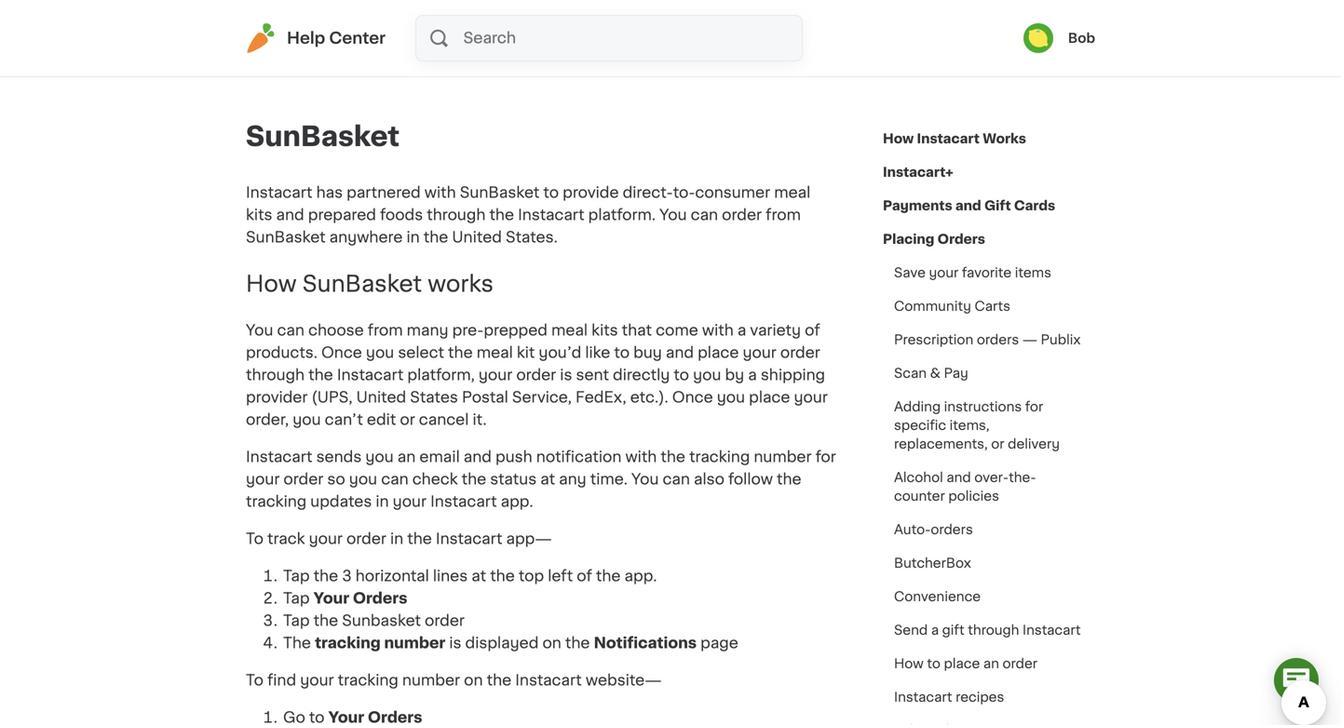 Task type: vqa. For each thing, say whether or not it's contained in the screenshot.
number
yes



Task type: locate. For each thing, give the bounding box(es) containing it.
through right foods
[[427, 208, 486, 223]]

kits left the prepared
[[246, 208, 272, 223]]

1 horizontal spatial for
[[1025, 401, 1044, 414]]

the right follow
[[777, 472, 802, 487]]

1 vertical spatial through
[[246, 368, 305, 383]]

app. up notifications
[[625, 569, 657, 584]]

0 vertical spatial or
[[400, 413, 415, 427]]

push
[[496, 450, 533, 465]]

once
[[321, 345, 362, 360], [672, 390, 713, 405]]

help
[[287, 30, 325, 46]]

1 tap from the top
[[283, 569, 310, 584]]

the down pre-
[[448, 345, 473, 360]]

the left sunbasket
[[314, 614, 338, 629]]

of
[[805, 323, 820, 338], [577, 569, 592, 584]]

0 horizontal spatial an
[[398, 450, 416, 465]]

place down the shipping
[[749, 390, 790, 405]]

0 horizontal spatial with
[[425, 185, 456, 200]]

meal up you'd
[[552, 323, 588, 338]]

app. inside 'instacart sends you an email and push notification with the tracking number for your order so you can check the status at any time. you can also follow the tracking updates in your instacart app.'
[[501, 494, 533, 509]]

to
[[246, 532, 264, 547], [246, 673, 264, 688]]

a right by on the right of page
[[748, 368, 757, 383]]

order down the consumer
[[722, 208, 762, 223]]

0 horizontal spatial at
[[472, 569, 486, 584]]

prescription orders — publix link
[[883, 323, 1092, 357]]

1 vertical spatial an
[[984, 658, 999, 671]]

1 horizontal spatial a
[[748, 368, 757, 383]]

horizontal
[[356, 569, 429, 584]]

(ups,
[[312, 390, 353, 405]]

to inside how to place an order link
[[927, 658, 941, 671]]

1 vertical spatial on
[[464, 673, 483, 688]]

1 vertical spatial with
[[702, 323, 734, 338]]

united up edit
[[356, 390, 406, 405]]

or right edit
[[400, 413, 415, 427]]

0 horizontal spatial app.
[[501, 494, 533, 509]]

alcohol and over-the- counter policies link
[[883, 461, 1095, 513]]

and inside you can choose from many pre-prepped meal kits that come with a variety of products. once you select the meal kit you'd like to buy and place your order through the instacart platform, your order is sent directly to you by a shipping provider (ups, united states postal service, fedex, etc.). once you place your order, you can't edit or cancel it.
[[666, 345, 694, 360]]

in up to track your order in the instacart app—
[[376, 494, 389, 509]]

butcherbox link
[[883, 547, 983, 580]]

0 horizontal spatial in
[[376, 494, 389, 509]]

instacart inside how instacart works link
[[917, 132, 980, 145]]

directly
[[613, 368, 670, 383]]

0 horizontal spatial orders
[[931, 524, 973, 537]]

1 vertical spatial once
[[672, 390, 713, 405]]

0 vertical spatial through
[[427, 208, 486, 223]]

how down send on the right bottom
[[894, 658, 924, 671]]

1 horizontal spatial through
[[427, 208, 486, 223]]

the down the "and prepared foods through the instacart platform"
[[424, 230, 448, 245]]

with up time.
[[625, 450, 657, 465]]

orders up sunbasket
[[353, 591, 408, 606]]

0 horizontal spatial is
[[449, 636, 462, 651]]

0 vertical spatial how
[[883, 132, 914, 145]]

can up products.
[[277, 323, 305, 338]]

how for how sunbasket works
[[246, 273, 297, 295]]

your
[[929, 266, 959, 279], [743, 345, 777, 360], [479, 368, 513, 383], [794, 390, 828, 405], [246, 472, 280, 487], [393, 494, 427, 509], [309, 532, 343, 547], [300, 673, 334, 688]]

can
[[691, 208, 718, 223], [277, 323, 305, 338], [381, 472, 409, 487], [663, 472, 690, 487]]

1 horizontal spatial kits
[[592, 323, 618, 338]]

in
[[407, 230, 420, 245], [376, 494, 389, 509], [390, 532, 404, 547]]

0 vertical spatial you
[[660, 208, 687, 223]]

on down displayed
[[464, 673, 483, 688]]

postal
[[462, 390, 508, 405]]

1 horizontal spatial with
[[625, 450, 657, 465]]

1 horizontal spatial you
[[632, 472, 659, 487]]

scan & pay link
[[883, 357, 980, 390]]

your down the 3
[[314, 591, 349, 606]]

a left variety
[[738, 323, 746, 338]]

of right left
[[577, 569, 592, 584]]

2 vertical spatial with
[[625, 450, 657, 465]]

tracking up also
[[689, 450, 750, 465]]

through inside you can choose from many pre-prepped meal kits that come with a variety of products. once you select the meal kit you'd like to buy and place your order through the instacart platform, your order is sent directly to you by a shipping provider (ups, united states postal service, fedex, etc.). once you place your order, you can't edit or cancel it.
[[246, 368, 305, 383]]

sunbasket down the prepared
[[246, 230, 326, 245]]

your right save
[[929, 266, 959, 279]]

the inside . you can order from sunbasket anywhere in the united states.
[[424, 230, 448, 245]]

instacart down how to place an order at the right bottom
[[894, 691, 953, 704]]

sunbasket inside . you can order from sunbasket anywhere in the united states.
[[246, 230, 326, 245]]

or
[[400, 413, 415, 427], [991, 438, 1005, 451]]

the-
[[1009, 471, 1036, 484]]

to left "find"
[[246, 673, 264, 688]]

the
[[283, 636, 311, 651]]

and left gift
[[956, 199, 982, 212]]

2 vertical spatial through
[[968, 624, 1020, 637]]

0 vertical spatial your
[[314, 591, 349, 606]]

foods
[[380, 208, 423, 223]]

adding instructions for specific items, replacements, or delivery
[[894, 401, 1060, 451]]

tracking down sunbasket
[[315, 636, 381, 651]]

placing orders
[[883, 233, 986, 246]]

2 vertical spatial you
[[632, 472, 659, 487]]

instacart down displayed
[[515, 673, 582, 688]]

to right "directly"
[[674, 368, 689, 383]]

and left "push"
[[464, 450, 492, 465]]

0 vertical spatial app.
[[501, 494, 533, 509]]

how
[[883, 132, 914, 145], [246, 273, 297, 295], [894, 658, 924, 671]]

2 horizontal spatial through
[[968, 624, 1020, 637]]

1 vertical spatial app.
[[625, 569, 657, 584]]

0 horizontal spatial or
[[400, 413, 415, 427]]

2 horizontal spatial with
[[702, 323, 734, 338]]

1 vertical spatial meal
[[552, 323, 588, 338]]

your down check
[[393, 494, 427, 509]]

1 vertical spatial number
[[384, 636, 446, 651]]

find
[[267, 673, 296, 688]]

2 horizontal spatial in
[[407, 230, 420, 245]]

2 horizontal spatial meal
[[774, 185, 811, 200]]

how up products.
[[246, 273, 297, 295]]

app.
[[501, 494, 533, 509], [625, 569, 657, 584]]

through right gift
[[968, 624, 1020, 637]]

0 horizontal spatial for
[[816, 450, 836, 465]]

to for to track your order in the instacart app—
[[246, 532, 264, 547]]

to left provide
[[543, 185, 559, 200]]

bob
[[1068, 32, 1095, 45]]

notification
[[536, 450, 622, 465]]

the up the states.
[[489, 208, 514, 223]]

order,
[[246, 413, 289, 427]]

payments and gift cards
[[883, 199, 1056, 212]]

through
[[427, 208, 486, 223], [246, 368, 305, 383], [968, 624, 1020, 637]]

1 vertical spatial in
[[376, 494, 389, 509]]

to track your order in the instacart app—
[[246, 532, 552, 547]]

to right go
[[309, 711, 325, 726]]

and inside alcohol and over-the- counter policies
[[947, 471, 971, 484]]

from inside you can choose from many pre-prepped meal kits that come with a variety of products. once you select the meal kit you'd like to buy and place your order through the instacart platform, your order is sent directly to you by a shipping provider (ups, united states postal service, fedex, etc.). once you place your order, you can't edit or cancel it.
[[368, 323, 403, 338]]

also
[[694, 472, 725, 487]]

1 vertical spatial or
[[991, 438, 1005, 451]]

of right variety
[[805, 323, 820, 338]]

2 horizontal spatial you
[[660, 208, 687, 223]]

the right check
[[462, 472, 486, 487]]

1 vertical spatial for
[[816, 450, 836, 465]]

is inside you can choose from many pre-prepped meal kits that come with a variety of products. once you select the meal kit you'd like to buy and place your order through the instacart platform, your order is sent directly to you by a shipping provider (ups, united states postal service, fedex, etc.). once you place your order, you can't edit or cancel it.
[[560, 368, 572, 383]]

your right "find"
[[300, 673, 334, 688]]

0 vertical spatial with
[[425, 185, 456, 200]]

through up the provider
[[246, 368, 305, 383]]

adding
[[894, 401, 941, 414]]

orders down payments and gift cards "link"
[[938, 233, 986, 246]]

instacart up the states.
[[518, 208, 585, 223]]

1 vertical spatial at
[[472, 569, 486, 584]]

it.
[[473, 413, 487, 427]]

0 vertical spatial is
[[560, 368, 572, 383]]

1 vertical spatial orders
[[931, 524, 973, 537]]

in inside . you can order from sunbasket anywhere in the united states.
[[407, 230, 420, 245]]

1 vertical spatial orders
[[353, 591, 408, 606]]

you left select
[[366, 345, 394, 360]]

and left the prepared
[[276, 208, 304, 223]]

2 vertical spatial a
[[931, 624, 939, 637]]

2 vertical spatial how
[[894, 658, 924, 671]]

go to your orders
[[283, 711, 422, 726]]

meal inside instacart has partnered with sunbasket to provide direct-to-consumer meal kits
[[774, 185, 811, 200]]

to up instacart recipes 'link'
[[927, 658, 941, 671]]

0 horizontal spatial meal
[[477, 345, 513, 360]]

instacart up how to place an order link
[[1023, 624, 1081, 637]]

1 vertical spatial is
[[449, 636, 462, 651]]

orders down to find your tracking number on the instacart website—
[[368, 711, 422, 726]]

0 vertical spatial tap
[[283, 569, 310, 584]]

meal right the consumer
[[774, 185, 811, 200]]

0 vertical spatial kits
[[246, 208, 272, 223]]

1 horizontal spatial place
[[749, 390, 790, 405]]

gift
[[942, 624, 965, 637]]

2 to from the top
[[246, 673, 264, 688]]

your right go
[[328, 711, 364, 726]]

an down send a gift through instacart
[[984, 658, 999, 671]]

place down gift
[[944, 658, 980, 671]]

2 tap from the top
[[283, 591, 310, 606]]

for
[[1025, 401, 1044, 414], [816, 450, 836, 465]]

sends
[[316, 450, 362, 465]]

you
[[366, 345, 394, 360], [693, 368, 721, 383], [717, 390, 745, 405], [293, 413, 321, 427], [366, 450, 394, 465], [349, 472, 377, 487]]

orders left —
[[977, 333, 1019, 347]]

1 horizontal spatial in
[[390, 532, 404, 547]]

at right lines
[[472, 569, 486, 584]]

sunbasket inside instacart has partnered with sunbasket to provide direct-to-consumer meal kits
[[460, 185, 540, 200]]

for down the shipping
[[816, 450, 836, 465]]

order left so
[[284, 472, 324, 487]]

and prepared foods through the instacart platform
[[276, 208, 652, 223]]

you up products.
[[246, 323, 273, 338]]

0 vertical spatial on
[[543, 636, 562, 651]]

1 horizontal spatial united
[[452, 230, 502, 245]]

so
[[327, 472, 345, 487]]

0 vertical spatial orders
[[977, 333, 1019, 347]]

1 vertical spatial tap
[[283, 591, 310, 606]]

buy
[[634, 345, 662, 360]]

0 vertical spatial for
[[1025, 401, 1044, 414]]

provide
[[563, 185, 619, 200]]

the up (ups,
[[308, 368, 333, 383]]

sent
[[576, 368, 609, 383]]

and inside 'instacart sends you an email and push notification with the tracking number for your order so you can check the status at any time. you can also follow the tracking updates in your instacart app.'
[[464, 450, 492, 465]]

sunbasket up . you can order from sunbasket anywhere in the united states.
[[460, 185, 540, 200]]

to-
[[673, 185, 695, 200]]

your inside tap the 3 horizontal lines at the top left of the app. tap your orders tap the sunbasket order the tracking number is displayed on the notifications page
[[314, 591, 349, 606]]

consumer
[[695, 185, 771, 200]]

you right so
[[349, 472, 377, 487]]

for inside adding instructions for specific items, replacements, or delivery
[[1025, 401, 1044, 414]]

1 vertical spatial of
[[577, 569, 592, 584]]

in down foods
[[407, 230, 420, 245]]

1 vertical spatial a
[[748, 368, 757, 383]]

you
[[660, 208, 687, 223], [246, 323, 273, 338], [632, 472, 659, 487]]

meal
[[774, 185, 811, 200], [552, 323, 588, 338], [477, 345, 513, 360]]

you inside 'instacart sends you an email and push notification with the tracking number for your order so you can check the status at any time. you can also follow the tracking updates in your instacart app.'
[[632, 472, 659, 487]]

and
[[956, 199, 982, 212], [276, 208, 304, 223], [666, 345, 694, 360], [464, 450, 492, 465], [947, 471, 971, 484]]

0 vertical spatial from
[[766, 208, 801, 223]]

orders up butcherbox link
[[931, 524, 973, 537]]

0 horizontal spatial place
[[698, 345, 739, 360]]

is up to find your tracking number on the instacart website—
[[449, 636, 462, 651]]

1 horizontal spatial or
[[991, 438, 1005, 451]]

auto-orders
[[894, 524, 973, 537]]

0 vertical spatial at
[[541, 472, 555, 487]]

1 horizontal spatial from
[[766, 208, 801, 223]]

2 vertical spatial place
[[944, 658, 980, 671]]

0 vertical spatial meal
[[774, 185, 811, 200]]

once down choose on the left top
[[321, 345, 362, 360]]

in up horizontal
[[390, 532, 404, 547]]

instacart inside you can choose from many pre-prepped meal kits that come with a variety of products. once you select the meal kit you'd like to buy and place your order through the instacart platform, your order is sent directly to you by a shipping provider (ups, united states postal service, fedex, etc.). once you place your order, you can't edit or cancel it.
[[337, 368, 404, 383]]

you inside you can choose from many pre-prepped meal kits that come with a variety of products. once you select the meal kit you'd like to buy and place your order through the instacart platform, your order is sent directly to you by a shipping provider (ups, united states postal service, fedex, etc.). once you place your order, you can't edit or cancel it.
[[246, 323, 273, 338]]

how up the instacart+
[[883, 132, 914, 145]]

2 vertical spatial tap
[[283, 614, 310, 629]]

an
[[398, 450, 416, 465], [984, 658, 999, 671]]

1 vertical spatial kits
[[592, 323, 618, 338]]

prepped
[[484, 323, 548, 338]]

status
[[490, 472, 537, 487]]

kits inside you can choose from many pre-prepped meal kits that come with a variety of products. once you select the meal kit you'd like to buy and place your order through the instacart platform, your order is sent directly to you by a shipping provider (ups, united states postal service, fedex, etc.). once you place your order, you can't edit or cancel it.
[[592, 323, 618, 338]]

send a gift through instacart link
[[883, 614, 1092, 647]]

0 vertical spatial an
[[398, 450, 416, 465]]

0 horizontal spatial kits
[[246, 208, 272, 223]]

an inside 'instacart sends you an email and push notification with the tracking number for your order so you can check the status at any time. you can also follow the tracking updates in your instacart app.'
[[398, 450, 416, 465]]

partnered
[[347, 185, 421, 200]]

updates
[[310, 494, 372, 509]]

1 vertical spatial from
[[368, 323, 403, 338]]

save your favorite items link
[[883, 256, 1063, 290]]

by
[[725, 368, 744, 383]]

1 vertical spatial you
[[246, 323, 273, 338]]

etc.).
[[630, 390, 669, 405]]

2 horizontal spatial a
[[931, 624, 939, 637]]

for up delivery
[[1025, 401, 1044, 414]]

you right time.
[[632, 472, 659, 487]]

how for how to place an order
[[894, 658, 924, 671]]

instacart down order,
[[246, 450, 313, 465]]

you right . at the top left of the page
[[660, 208, 687, 223]]

the up "website—"
[[565, 636, 590, 651]]

at inside tap the 3 horizontal lines at the top left of the app. tap your orders tap the sunbasket order the tracking number is displayed on the notifications page
[[472, 569, 486, 584]]

kits inside instacart has partnered with sunbasket to provide direct-to-consumer meal kits
[[246, 208, 272, 223]]

1 vertical spatial united
[[356, 390, 406, 405]]

0 vertical spatial to
[[246, 532, 264, 547]]

instacart up the instacart+
[[917, 132, 980, 145]]

1 horizontal spatial at
[[541, 472, 555, 487]]

instacart recipes link
[[883, 681, 1016, 714]]

1 vertical spatial to
[[246, 673, 264, 688]]

instacart up (ups,
[[337, 368, 404, 383]]

with inside you can choose from many pre-prepped meal kits that come with a variety of products. once you select the meal kit you'd like to buy and place your order through the instacart platform, your order is sent directly to you by a shipping provider (ups, united states postal service, fedex, etc.). once you place your order, you can't edit or cancel it.
[[702, 323, 734, 338]]

platform,
[[407, 368, 475, 383]]

and inside "link"
[[956, 199, 982, 212]]

follow
[[728, 472, 773, 487]]

user avatar image
[[1024, 23, 1053, 53]]

1 horizontal spatial orders
[[977, 333, 1019, 347]]

a
[[738, 323, 746, 338], [748, 368, 757, 383], [931, 624, 939, 637]]

order
[[722, 208, 762, 223], [781, 345, 821, 360], [516, 368, 556, 383], [284, 472, 324, 487], [347, 532, 387, 547], [425, 614, 465, 629], [1003, 658, 1038, 671]]

order inside 'instacart sends you an email and push notification with the tracking number for your order so you can check the status at any time. you can also follow the tracking updates in your instacart app.'
[[284, 472, 324, 487]]

1 horizontal spatial is
[[560, 368, 572, 383]]

how to place an order
[[894, 658, 1038, 671]]

order down lines
[[425, 614, 465, 629]]

0 vertical spatial of
[[805, 323, 820, 338]]

from
[[766, 208, 801, 223], [368, 323, 403, 338]]

0 horizontal spatial of
[[577, 569, 592, 584]]

0 horizontal spatial a
[[738, 323, 746, 338]]

pre-
[[452, 323, 484, 338]]

and down come
[[666, 345, 694, 360]]

an for place
[[984, 658, 999, 671]]

orders
[[938, 233, 986, 246], [353, 591, 408, 606], [368, 711, 422, 726]]

is
[[560, 368, 572, 383], [449, 636, 462, 651]]

at left any at the bottom left of page
[[541, 472, 555, 487]]

and up policies
[[947, 471, 971, 484]]

counter
[[894, 490, 945, 503]]

with inside instacart has partnered with sunbasket to provide direct-to-consumer meal kits
[[425, 185, 456, 200]]

0 vertical spatial united
[[452, 230, 502, 245]]

delivery
[[1008, 438, 1060, 451]]

1 to from the top
[[246, 532, 264, 547]]

1 horizontal spatial on
[[543, 636, 562, 651]]

publix
[[1041, 333, 1081, 347]]

0 horizontal spatial once
[[321, 345, 362, 360]]

at
[[541, 472, 555, 487], [472, 569, 486, 584]]

1 horizontal spatial of
[[805, 323, 820, 338]]

specific
[[894, 419, 947, 432]]

prescription orders — publix
[[894, 333, 1081, 347]]

0 vertical spatial place
[[698, 345, 739, 360]]

0 horizontal spatial from
[[368, 323, 403, 338]]

1 horizontal spatial app.
[[625, 569, 657, 584]]

instacart
[[917, 132, 980, 145], [246, 185, 313, 200], [518, 208, 585, 223], [337, 368, 404, 383], [246, 450, 313, 465], [430, 494, 497, 509], [436, 532, 503, 547], [1023, 624, 1081, 637], [515, 673, 582, 688], [894, 691, 953, 704]]



Task type: describe. For each thing, give the bounding box(es) containing it.
2 vertical spatial meal
[[477, 345, 513, 360]]

scan
[[894, 367, 927, 380]]

save
[[894, 266, 926, 279]]

shipping
[[761, 368, 825, 383]]

with inside 'instacart sends you an email and push notification with the tracking number for your order so you can check the status at any time. you can also follow the tracking updates in your instacart app.'
[[625, 450, 657, 465]]

2 vertical spatial in
[[390, 532, 404, 547]]

your down order,
[[246, 472, 280, 487]]

of inside you can choose from many pre-prepped meal kits that come with a variety of products. once you select the meal kit you'd like to buy and place your order through the instacart platform, your order is sent directly to you by a shipping provider (ups, united states postal service, fedex, etc.). once you place your order, you can't edit or cancel it.
[[805, 323, 820, 338]]

can left also
[[663, 472, 690, 487]]

tracking up go to your orders
[[338, 673, 399, 688]]

the left top
[[490, 569, 515, 584]]

instacart inside instacart recipes 'link'
[[894, 691, 953, 704]]

2 horizontal spatial place
[[944, 658, 980, 671]]

Search search field
[[462, 16, 802, 61]]

community
[[894, 300, 971, 313]]

an for you
[[398, 450, 416, 465]]

of inside tap the 3 horizontal lines at the top left of the app. tap your orders tap the sunbasket order the tracking number is displayed on the notifications page
[[577, 569, 592, 584]]

instacart down check
[[430, 494, 497, 509]]

anywhere
[[329, 230, 403, 245]]

instacart inside instacart has partnered with sunbasket to provide direct-to-consumer meal kits
[[246, 185, 313, 200]]

auto-orders link
[[883, 513, 984, 547]]

works
[[428, 273, 494, 295]]

1 vertical spatial place
[[749, 390, 790, 405]]

app. inside tap the 3 horizontal lines at the top left of the app. tap your orders tap the sunbasket order the tracking number is displayed on the notifications page
[[625, 569, 657, 584]]

cards
[[1014, 199, 1056, 212]]

time.
[[590, 472, 628, 487]]

payments and gift cards link
[[883, 189, 1056, 223]]

united inside . you can order from sunbasket anywhere in the united states.
[[452, 230, 502, 245]]

you inside . you can order from sunbasket anywhere in the united states.
[[660, 208, 687, 223]]

convenience link
[[883, 580, 992, 614]]

the down displayed
[[487, 673, 512, 688]]

app—
[[506, 532, 552, 547]]

order inside . you can order from sunbasket anywhere in the united states.
[[722, 208, 762, 223]]

1 horizontal spatial once
[[672, 390, 713, 405]]

—
[[1023, 333, 1038, 347]]

you down by on the right of page
[[717, 390, 745, 405]]

0 horizontal spatial on
[[464, 673, 483, 688]]

how to place an order link
[[883, 647, 1049, 681]]

choose
[[308, 323, 364, 338]]

auto-
[[894, 524, 931, 537]]

that
[[622, 323, 652, 338]]

items
[[1015, 266, 1052, 279]]

prepared
[[308, 208, 376, 223]]

community carts link
[[883, 290, 1022, 323]]

in inside 'instacart sends you an email and push notification with the tracking number for your order so you can check the status at any time. you can also follow the tracking updates in your instacart app.'
[[376, 494, 389, 509]]

number inside tap the 3 horizontal lines at the top left of the app. tap your orders tap the sunbasket order the tracking number is displayed on the notifications page
[[384, 636, 446, 651]]

send
[[894, 624, 928, 637]]

direct-
[[623, 185, 673, 200]]

0 vertical spatial once
[[321, 345, 362, 360]]

the up horizontal
[[407, 532, 432, 547]]

pay
[[944, 367, 969, 380]]

order up the 3
[[347, 532, 387, 547]]

placing orders link
[[883, 223, 986, 256]]

instacart image
[[246, 23, 276, 53]]

scan & pay
[[894, 367, 969, 380]]

tracking inside tap the 3 horizontal lines at the top left of the app. tap your orders tap the sunbasket order the tracking number is displayed on the notifications page
[[315, 636, 381, 651]]

how for how instacart works
[[883, 132, 914, 145]]

adding instructions for specific items, replacements, or delivery link
[[883, 390, 1095, 461]]

replacements,
[[894, 438, 988, 451]]

to right like
[[614, 345, 630, 360]]

instacart sends you an email and push notification with the tracking number for your order so you can check the status at any time. you can also follow the tracking updates in your instacart app.
[[246, 450, 836, 509]]

instacart+
[[883, 166, 954, 179]]

order down "send a gift through instacart" link on the bottom
[[1003, 658, 1038, 671]]

how sunbasket works
[[246, 273, 494, 295]]

the down etc.).
[[661, 450, 686, 465]]

instacart inside "send a gift through instacart" link
[[1023, 624, 1081, 637]]

sunbasket
[[342, 614, 421, 629]]

orders for auto-
[[931, 524, 973, 537]]

works
[[983, 132, 1026, 145]]

. you can order from sunbasket anywhere in the united states.
[[246, 208, 801, 245]]

go
[[283, 711, 305, 726]]

number inside 'instacart sends you an email and push notification with the tracking number for your order so you can check the status at any time. you can also follow the tracking updates in your instacart app.'
[[754, 450, 812, 465]]

carts
[[975, 300, 1011, 313]]

you down edit
[[366, 450, 394, 465]]

provider
[[246, 390, 308, 405]]

is inside tap the 3 horizontal lines at the top left of the app. tap your orders tap the sunbasket order the tracking number is displayed on the notifications page
[[449, 636, 462, 651]]

the left the 3
[[314, 569, 338, 584]]

over-
[[975, 471, 1009, 484]]

from inside . you can order from sunbasket anywhere in the united states.
[[766, 208, 801, 223]]

policies
[[949, 490, 999, 503]]

community carts
[[894, 300, 1011, 313]]

come
[[656, 323, 698, 338]]

order inside tap the 3 horizontal lines at the top left of the app. tap your orders tap the sunbasket order the tracking number is displayed on the notifications page
[[425, 614, 465, 629]]

instacart up lines
[[436, 532, 503, 547]]

variety
[[750, 323, 801, 338]]

page
[[701, 636, 739, 651]]

instructions
[[944, 401, 1022, 414]]

platform
[[588, 208, 652, 223]]

on inside tap the 3 horizontal lines at the top left of the app. tap your orders tap the sunbasket order the tracking number is displayed on the notifications page
[[543, 636, 562, 651]]

or inside you can choose from many pre-prepped meal kits that come with a variety of products. once you select the meal kit you'd like to buy and place your order through the instacart platform, your order is sent directly to you by a shipping provider (ups, united states postal service, fedex, etc.). once you place your order, you can't edit or cancel it.
[[400, 413, 415, 427]]

sunbasket down "anywhere"
[[302, 273, 422, 295]]

notifications
[[594, 636, 697, 651]]

can left check
[[381, 472, 409, 487]]

placing
[[883, 233, 935, 246]]

for inside 'instacart sends you an email and push notification with the tracking number for your order so you can check the status at any time. you can also follow the tracking updates in your instacart app.'
[[816, 450, 836, 465]]

&
[[930, 367, 941, 380]]

to for to find your tracking number on the instacart website—
[[246, 673, 264, 688]]

service,
[[512, 390, 572, 405]]

1 horizontal spatial meal
[[552, 323, 588, 338]]

your down the shipping
[[794, 390, 828, 405]]

to find your tracking number on the instacart website—
[[246, 673, 662, 688]]

3 tap from the top
[[283, 614, 310, 629]]

instacart recipes
[[894, 691, 1005, 704]]

kit
[[517, 345, 535, 360]]

convenience
[[894, 591, 981, 604]]

fedex,
[[576, 390, 627, 405]]

your up postal
[[479, 368, 513, 383]]

email
[[420, 450, 460, 465]]

can inside . you can order from sunbasket anywhere in the united states.
[[691, 208, 718, 223]]

help center
[[287, 30, 386, 46]]

united inside you can choose from many pre-prepped meal kits that come with a variety of products. once you select the meal kit you'd like to buy and place your order through the instacart platform, your order is sent directly to you by a shipping provider (ups, united states postal service, fedex, etc.). once you place your order, you can't edit or cancel it.
[[356, 390, 406, 405]]

lines
[[433, 569, 468, 584]]

top
[[519, 569, 544, 584]]

1 vertical spatial your
[[328, 711, 364, 726]]

edit
[[367, 413, 396, 427]]

prescription
[[894, 333, 974, 347]]

website—
[[586, 673, 662, 688]]

your right track
[[309, 532, 343, 547]]

can inside you can choose from many pre-prepped meal kits that come with a variety of products. once you select the meal kit you'd like to buy and place your order through the instacart platform, your order is sent directly to you by a shipping provider (ups, united states postal service, fedex, etc.). once you place your order, you can't edit or cancel it.
[[277, 323, 305, 338]]

the right left
[[596, 569, 621, 584]]

.
[[652, 208, 656, 223]]

how instacart works
[[883, 132, 1026, 145]]

states
[[410, 390, 458, 405]]

tap the 3 horizontal lines at the top left of the app. tap your orders tap the sunbasket order the tracking number is displayed on the notifications page
[[283, 569, 739, 651]]

to inside instacart has partnered with sunbasket to provide direct-to-consumer meal kits
[[543, 185, 559, 200]]

tracking up track
[[246, 494, 307, 509]]

you can choose from many pre-prepped meal kits that come with a variety of products. once you select the meal kit you'd like to buy and place your order through the instacart platform, your order is sent directly to you by a shipping provider (ups, united states postal service, fedex, etc.). once you place your order, you can't edit or cancel it.
[[246, 323, 828, 427]]

alcohol
[[894, 471, 943, 484]]

like
[[585, 345, 610, 360]]

order up the service,
[[516, 368, 556, 383]]

2 vertical spatial orders
[[368, 711, 422, 726]]

orders inside tap the 3 horizontal lines at the top left of the app. tap your orders tap the sunbasket order the tracking number is displayed on the notifications page
[[353, 591, 408, 606]]

0 vertical spatial a
[[738, 323, 746, 338]]

send a gift through instacart
[[894, 624, 1081, 637]]

your down variety
[[743, 345, 777, 360]]

at inside 'instacart sends you an email and push notification with the tracking number for your order so you can check the status at any time. you can also follow the tracking updates in your instacart app.'
[[541, 472, 555, 487]]

recipes
[[956, 691, 1005, 704]]

you down (ups,
[[293, 413, 321, 427]]

2 vertical spatial number
[[402, 673, 460, 688]]

0 vertical spatial orders
[[938, 233, 986, 246]]

you left by on the right of page
[[693, 368, 721, 383]]

instacart+ link
[[883, 156, 954, 189]]

through for and
[[427, 208, 486, 223]]

or inside adding instructions for specific items, replacements, or delivery
[[991, 438, 1005, 451]]

track
[[267, 532, 305, 547]]

through for send
[[968, 624, 1020, 637]]

many
[[407, 323, 449, 338]]

order up the shipping
[[781, 345, 821, 360]]

save your favorite items
[[894, 266, 1052, 279]]

sunbasket up the has
[[246, 123, 400, 150]]

orders for prescription
[[977, 333, 1019, 347]]

states.
[[506, 230, 558, 245]]



